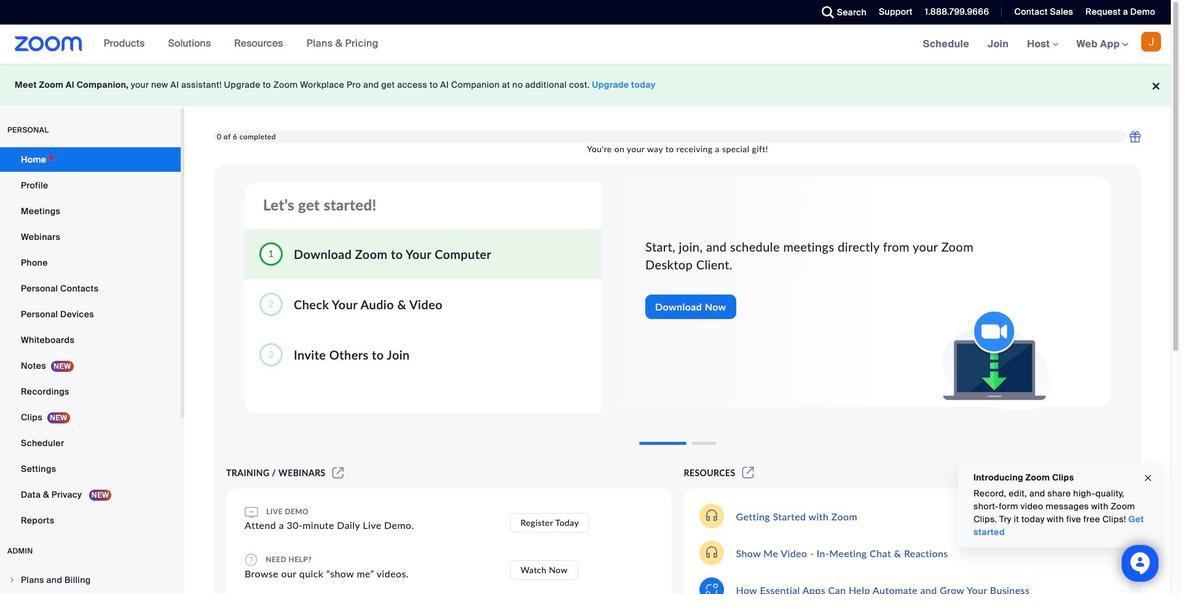 Task type: vqa. For each thing, say whether or not it's contained in the screenshot.
right icon for sixth menu item from the bottom
no



Task type: locate. For each thing, give the bounding box(es) containing it.
menu item
[[0, 569, 181, 592]]

banner
[[0, 25, 1171, 65]]

2 window new image from the left
[[740, 468, 756, 479]]

close image
[[1143, 472, 1153, 486]]

1 horizontal spatial window new image
[[740, 468, 756, 479]]

profile picture image
[[1141, 32, 1161, 52]]

product information navigation
[[94, 25, 388, 64]]

1 window new image from the left
[[330, 468, 345, 479]]

zoom logo image
[[15, 36, 82, 52]]

window new image
[[330, 468, 345, 479], [740, 468, 756, 479]]

personal menu menu
[[0, 148, 181, 535]]

footer
[[0, 64, 1171, 106]]

0 horizontal spatial window new image
[[330, 468, 345, 479]]



Task type: describe. For each thing, give the bounding box(es) containing it.
meetings navigation
[[914, 25, 1171, 65]]

right image
[[9, 577, 16, 584]]



